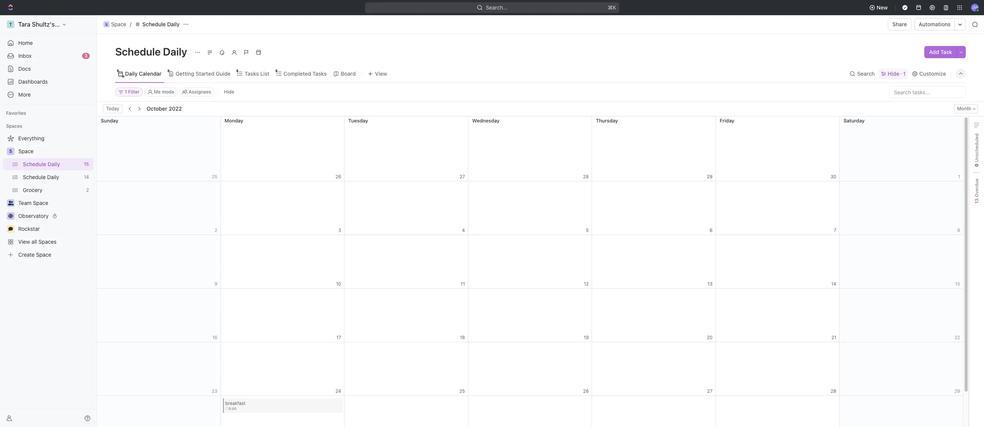 Task type: vqa. For each thing, say whether or not it's contained in the screenshot.


Task type: describe. For each thing, give the bounding box(es) containing it.
monday
[[225, 118, 243, 124]]

4
[[462, 227, 465, 233]]

search
[[858, 70, 875, 77]]

workspace
[[56, 21, 88, 28]]

search button
[[848, 68, 878, 79]]

friday
[[720, 118, 735, 124]]

1 horizontal spatial 2
[[215, 227, 217, 233]]

15 inside sidebar navigation
[[84, 161, 89, 167]]

add
[[930, 49, 940, 55]]

completed tasks
[[284, 70, 327, 77]]

thursday
[[596, 118, 618, 124]]

grocery
[[23, 187, 42, 193]]

more button
[[3, 89, 94, 101]]

schedule right '/'
[[142, 21, 166, 27]]

list
[[260, 70, 270, 77]]

schedule up grocery
[[23, 174, 46, 180]]

5:00
[[229, 407, 237, 411]]

shultz's
[[32, 21, 55, 28]]

add task
[[930, 49, 953, 55]]

new
[[877, 4, 888, 11]]

1 for 1 filter
[[125, 89, 127, 95]]

create space
[[18, 252, 51, 258]]

space for team
[[33, 200, 48, 206]]

saturday
[[844, 118, 865, 124]]

18
[[460, 335, 465, 340]]

grocery link
[[23, 184, 83, 196]]

Search tasks... text field
[[890, 86, 966, 98]]

20
[[707, 335, 713, 340]]

jm button
[[970, 2, 982, 14]]

1 vertical spatial 29
[[955, 388, 961, 394]]

16
[[212, 335, 217, 340]]

docs
[[18, 65, 31, 72]]

share
[[893, 21, 908, 27]]

new button
[[867, 2, 893, 14]]

getting
[[176, 70, 194, 77]]

0 vertical spatial schedule daily link
[[133, 20, 182, 29]]

completed
[[284, 70, 311, 77]]

all
[[32, 239, 37, 245]]

7
[[834, 227, 837, 233]]

1 tasks from the left
[[245, 70, 259, 77]]

space for s
[[111, 21, 126, 27]]

everything link
[[3, 132, 92, 145]]

assignees button
[[179, 88, 215, 97]]

tasks list
[[245, 70, 270, 77]]

8
[[958, 227, 961, 233]]

17
[[337, 335, 341, 340]]

user group image
[[8, 201, 14, 205]]

s space /
[[105, 21, 131, 27]]

favorites
[[6, 110, 26, 116]]

completed tasks link
[[282, 68, 327, 79]]

dashboards
[[18, 78, 48, 85]]

month
[[958, 106, 972, 111]]

search...
[[486, 4, 508, 11]]

0 vertical spatial 26
[[336, 174, 341, 179]]

getting started guide
[[176, 70, 231, 77]]

space, , element inside tree
[[7, 148, 14, 155]]

schedule daily up calendar
[[115, 45, 189, 58]]

task
[[941, 49, 953, 55]]

2 tasks from the left
[[313, 70, 327, 77]]

create space link
[[3, 249, 92, 261]]

view button
[[365, 65, 390, 83]]

space down everything
[[18, 148, 34, 154]]

everything
[[18, 135, 44, 142]]

dashboards link
[[3, 76, 94, 88]]

inbox
[[18, 53, 32, 59]]

9
[[215, 281, 217, 287]]

add task button
[[925, 46, 957, 58]]

space link
[[18, 145, 92, 158]]

observatory
[[18, 213, 49, 219]]

10
[[336, 281, 341, 287]]

hide button
[[221, 88, 237, 97]]

home link
[[3, 37, 94, 49]]

hide 1
[[888, 70, 906, 77]]

october
[[147, 105, 167, 112]]

tara shultz's workspace
[[18, 21, 88, 28]]

schedule daily up grocery
[[23, 174, 59, 180]]

0 vertical spatial 13
[[974, 199, 980, 204]]

row containing 16
[[97, 289, 964, 342]]

create
[[18, 252, 35, 258]]

1 horizontal spatial space, , element
[[103, 21, 110, 27]]

22
[[955, 335, 961, 340]]

globe image
[[8, 214, 13, 218]]

3 inside sidebar navigation
[[85, 53, 88, 59]]

tree inside sidebar navigation
[[3, 132, 94, 261]]

team space link
[[18, 197, 92, 209]]

0 vertical spatial 25
[[212, 174, 217, 179]]

schedule up daily calendar
[[115, 45, 161, 58]]

october 2022
[[147, 105, 182, 112]]

mode
[[162, 89, 174, 95]]

me
[[154, 89, 161, 95]]

1 horizontal spatial 25
[[460, 388, 465, 394]]

30
[[831, 174, 837, 179]]

getting started guide link
[[174, 68, 231, 79]]

daily calendar link
[[124, 68, 162, 79]]

0 vertical spatial 27
[[460, 174, 465, 179]]



Task type: locate. For each thing, give the bounding box(es) containing it.
daily calendar
[[125, 70, 162, 77]]

0 horizontal spatial 28
[[583, 174, 589, 179]]

tasks right completed at the top of page
[[313, 70, 327, 77]]

26
[[336, 174, 341, 179], [583, 388, 589, 394]]

0 horizontal spatial 1
[[125, 89, 127, 95]]

share button
[[889, 18, 912, 30]]

hide down guide
[[224, 89, 234, 95]]

1
[[904, 70, 906, 77], [125, 89, 127, 95], [959, 174, 961, 179]]

0 horizontal spatial 13
[[708, 281, 713, 287]]

sidebar navigation
[[0, 15, 99, 427]]

guide
[[216, 70, 231, 77]]

1 vertical spatial 15
[[956, 281, 961, 287]]

view all spaces link
[[3, 236, 92, 248]]

schedule daily
[[142, 21, 180, 27], [115, 45, 189, 58], [23, 161, 60, 167], [23, 174, 59, 180]]

0 horizontal spatial 25
[[212, 174, 217, 179]]

board link
[[340, 68, 356, 79]]

today
[[106, 106, 119, 111]]

schedule daily right '/'
[[142, 21, 180, 27]]

0 vertical spatial spaces
[[6, 123, 22, 129]]

me mode
[[154, 89, 174, 95]]

0 horizontal spatial hide
[[224, 89, 234, 95]]

1 vertical spatial 13
[[708, 281, 713, 287]]

28
[[583, 174, 589, 179], [831, 388, 837, 394]]

tara
[[18, 21, 30, 28]]

month button
[[955, 104, 979, 113]]

view all spaces
[[18, 239, 57, 245]]

2 inside sidebar navigation
[[86, 187, 89, 193]]

1 horizontal spatial 28
[[831, 388, 837, 394]]

1 vertical spatial s
[[9, 148, 12, 154]]

t
[[9, 21, 12, 27]]

/
[[130, 21, 131, 27]]

2 vertical spatial schedule daily link
[[23, 171, 81, 183]]

breakfast row
[[97, 396, 964, 427]]

view
[[375, 70, 388, 77], [18, 239, 30, 245]]

1 vertical spatial 27
[[708, 388, 713, 394]]

1 horizontal spatial 27
[[708, 388, 713, 394]]

spaces down the "favorites" button
[[6, 123, 22, 129]]

1 vertical spatial 26
[[583, 388, 589, 394]]

4 row from the top
[[97, 289, 964, 342]]

1 left overdue in the right top of the page
[[959, 174, 961, 179]]

team
[[18, 200, 32, 206]]

6
[[710, 227, 713, 233]]

hide for hide
[[224, 89, 234, 95]]

hide
[[888, 70, 900, 77], [224, 89, 234, 95]]

comment image
[[8, 227, 13, 231]]

hide inside button
[[224, 89, 234, 95]]

schedule daily link right '/'
[[133, 20, 182, 29]]

observatory link
[[18, 210, 92, 222]]

space left '/'
[[111, 21, 126, 27]]

space
[[111, 21, 126, 27], [18, 148, 34, 154], [33, 200, 48, 206], [36, 252, 51, 258]]

team space
[[18, 200, 48, 206]]

1 inside dropdown button
[[125, 89, 127, 95]]

1 horizontal spatial hide
[[888, 70, 900, 77]]

today button
[[103, 104, 122, 113]]

tasks
[[245, 70, 259, 77], [313, 70, 327, 77]]

1 vertical spatial 25
[[460, 388, 465, 394]]

docs link
[[3, 63, 94, 75]]

view left all
[[18, 239, 30, 245]]

0 vertical spatial 2
[[86, 187, 89, 193]]

1 horizontal spatial 14
[[832, 281, 837, 287]]

spaces up create space link
[[38, 239, 57, 245]]

1 vertical spatial 1
[[125, 89, 127, 95]]

0 horizontal spatial 27
[[460, 174, 465, 179]]

0 vertical spatial hide
[[888, 70, 900, 77]]

1 left filter
[[125, 89, 127, 95]]

s for s
[[9, 148, 12, 154]]

0 vertical spatial 29
[[707, 174, 713, 179]]

started
[[196, 70, 215, 77]]

tree containing everything
[[3, 132, 94, 261]]

space up observatory
[[33, 200, 48, 206]]

schedule daily down space link
[[23, 161, 60, 167]]

27
[[460, 174, 465, 179], [708, 388, 713, 394]]

tree
[[3, 132, 94, 261]]

spaces
[[6, 123, 22, 129], [38, 239, 57, 245]]

wednesday
[[472, 118, 500, 124]]

row containing 23
[[97, 342, 964, 396]]

1 horizontal spatial 13
[[974, 199, 980, 204]]

schedule daily link down space link
[[23, 158, 81, 170]]

1 for 1
[[959, 174, 961, 179]]

row containing 9
[[97, 235, 964, 289]]

view for view all spaces
[[18, 239, 30, 245]]

s for s space /
[[105, 22, 108, 27]]

0 horizontal spatial space, , element
[[7, 148, 14, 155]]

view for view
[[375, 70, 388, 77]]

2022
[[169, 105, 182, 112]]

schedule daily link for 14
[[23, 171, 81, 183]]

grid
[[97, 116, 964, 427]]

1 vertical spatial space, , element
[[7, 148, 14, 155]]

24
[[336, 388, 341, 394]]

0 horizontal spatial 2
[[86, 187, 89, 193]]

0 vertical spatial 28
[[583, 174, 589, 179]]

3 row from the top
[[97, 235, 964, 289]]

grid containing sunday
[[97, 116, 964, 427]]

schedule daily link for 15
[[23, 158, 81, 170]]

1 horizontal spatial s
[[105, 22, 108, 27]]

rockstar link
[[18, 223, 92, 235]]

1 vertical spatial schedule daily link
[[23, 158, 81, 170]]

1 horizontal spatial tasks
[[313, 70, 327, 77]]

0 vertical spatial 1
[[904, 70, 906, 77]]

sunday
[[101, 118, 118, 124]]

1 vertical spatial 28
[[831, 388, 837, 394]]

0 horizontal spatial 29
[[707, 174, 713, 179]]

0 vertical spatial 3
[[85, 53, 88, 59]]

unscheduled
[[974, 134, 980, 164]]

1 vertical spatial hide
[[224, 89, 234, 95]]

schedule daily link up grocery link
[[23, 171, 81, 183]]

favorites button
[[3, 109, 29, 118]]

schedule down space link
[[23, 161, 46, 167]]

1 horizontal spatial 29
[[955, 388, 961, 394]]

1 horizontal spatial 26
[[583, 388, 589, 394]]

1 horizontal spatial 15
[[956, 281, 961, 287]]

0 horizontal spatial 14
[[84, 174, 89, 180]]

tuesday
[[349, 118, 368, 124]]

assignees
[[189, 89, 211, 95]]

s
[[105, 22, 108, 27], [9, 148, 12, 154]]

automations button
[[916, 19, 955, 30]]

1 vertical spatial 2
[[215, 227, 217, 233]]

view inside sidebar navigation
[[18, 239, 30, 245]]

0 vertical spatial space, , element
[[103, 21, 110, 27]]

schedule
[[142, 21, 166, 27], [115, 45, 161, 58], [23, 161, 46, 167], [23, 174, 46, 180]]

2 horizontal spatial 1
[[959, 174, 961, 179]]

space for create
[[36, 252, 51, 258]]

automations
[[919, 21, 951, 27]]

0 horizontal spatial tasks
[[245, 70, 259, 77]]

view button
[[365, 68, 390, 79]]

space, , element
[[103, 21, 110, 27], [7, 148, 14, 155]]

space down view all spaces link
[[36, 252, 51, 258]]

1 vertical spatial spaces
[[38, 239, 57, 245]]

1 vertical spatial 3
[[339, 227, 341, 233]]

tasks left list
[[245, 70, 259, 77]]

view right board
[[375, 70, 388, 77]]

0 horizontal spatial 26
[[336, 174, 341, 179]]

0 horizontal spatial view
[[18, 239, 30, 245]]

0 horizontal spatial spaces
[[6, 123, 22, 129]]

row
[[97, 116, 964, 182], [97, 182, 964, 235], [97, 235, 964, 289], [97, 289, 964, 342], [97, 342, 964, 396]]

jeremy miller's workspace, , element
[[7, 21, 14, 28]]

0
[[974, 164, 980, 167]]

1 row from the top
[[97, 116, 964, 182]]

row containing 2
[[97, 182, 964, 235]]

more
[[18, 91, 31, 98]]

board
[[341, 70, 356, 77]]

1 horizontal spatial 1
[[904, 70, 906, 77]]

0 horizontal spatial s
[[9, 148, 12, 154]]

jm
[[973, 5, 978, 10]]

0 vertical spatial 14
[[84, 174, 89, 180]]

2
[[86, 187, 89, 193], [215, 227, 217, 233]]

view inside button
[[375, 70, 388, 77]]

1 vertical spatial view
[[18, 239, 30, 245]]

daily inside daily calendar link
[[125, 70, 138, 77]]

rockstar
[[18, 226, 40, 232]]

me mode button
[[144, 88, 178, 97]]

1 filter button
[[115, 88, 143, 97]]

tasks list link
[[243, 68, 270, 79]]

0 vertical spatial view
[[375, 70, 388, 77]]

customize button
[[910, 68, 949, 79]]

3
[[85, 53, 88, 59], [339, 227, 341, 233]]

0 horizontal spatial 15
[[84, 161, 89, 167]]

1 horizontal spatial spaces
[[38, 239, 57, 245]]

row containing 25
[[97, 116, 964, 182]]

1 horizontal spatial 3
[[339, 227, 341, 233]]

0 vertical spatial 15
[[84, 161, 89, 167]]

12
[[584, 281, 589, 287]]

1 horizontal spatial view
[[375, 70, 388, 77]]

13
[[974, 199, 980, 204], [708, 281, 713, 287]]

0 vertical spatial s
[[105, 22, 108, 27]]

s inside s space /
[[105, 22, 108, 27]]

2 vertical spatial 1
[[959, 174, 961, 179]]

s inside sidebar navigation
[[9, 148, 12, 154]]

home
[[18, 40, 33, 46]]

0 horizontal spatial 3
[[85, 53, 88, 59]]

1 left customize button
[[904, 70, 906, 77]]

2 row from the top
[[97, 182, 964, 235]]

14
[[84, 174, 89, 180], [832, 281, 837, 287]]

1 vertical spatial 14
[[832, 281, 837, 287]]

hide for hide 1
[[888, 70, 900, 77]]

14 inside sidebar navigation
[[84, 174, 89, 180]]

25
[[212, 174, 217, 179], [460, 388, 465, 394]]

hide right search
[[888, 70, 900, 77]]

calendar
[[139, 70, 162, 77]]

5 row from the top
[[97, 342, 964, 396]]



